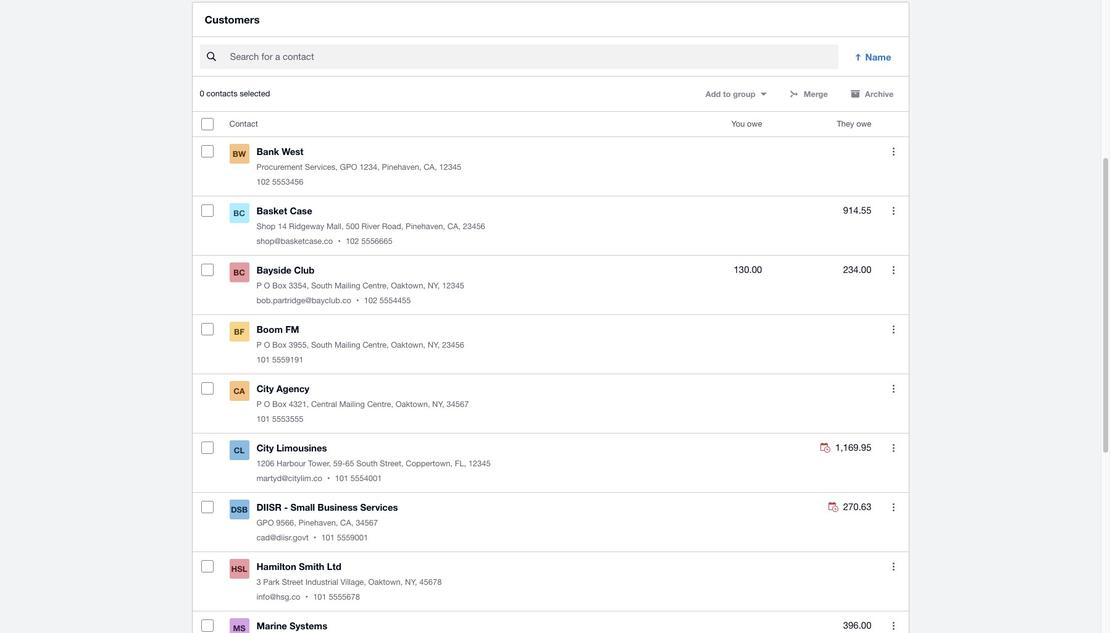 Task type: locate. For each thing, give the bounding box(es) containing it.
mailing for agency
[[339, 400, 365, 409]]

0 vertical spatial city
[[257, 383, 274, 394]]

ny, inside city agency p o box 4321, central mailing centre, oaktown, ny, 34567 101 5553555
[[432, 400, 445, 409]]

1 vertical spatial city
[[257, 442, 274, 454]]

mailing right central
[[339, 400, 365, 409]]

2 more row options button from the top
[[882, 198, 906, 223]]

city limousines 1206 harbour tower, 59-65 south street, coppertown, fl, 12345 martyd@citylim.co • 101 5554001
[[257, 442, 491, 483]]

o down bayside
[[264, 281, 270, 290]]

23456 for fm
[[442, 340, 465, 350]]

centre, inside boom fm p o box 3955, south mailing centre, oaktown, ny, 23456 101 5559191
[[363, 340, 389, 350]]

1 vertical spatial p
[[257, 340, 262, 350]]

mailing right 3955, at bottom left
[[335, 340, 360, 350]]

0 vertical spatial ca,
[[424, 163, 437, 172]]

0 vertical spatial centre,
[[363, 281, 389, 290]]

more row options image for limousines
[[893, 444, 895, 452]]

oaktown, inside hamilton smith ltd 3 park street industrial village, oaktown, ny, 45678 info@hsg.co • 101 5555678
[[368, 578, 403, 587]]

o
[[264, 281, 270, 290], [264, 340, 270, 350], [264, 400, 270, 409]]

park
[[263, 578, 280, 587]]

5559001
[[337, 533, 368, 542]]

1 o from the top
[[264, 281, 270, 290]]

3 more row options image from the top
[[893, 563, 895, 571]]

gpo
[[340, 163, 358, 172], [257, 518, 274, 528]]

owe for they owe
[[857, 119, 872, 129]]

101 inside hamilton smith ltd 3 park street industrial village, oaktown, ny, 45678 info@hsg.co • 101 5555678
[[313, 593, 327, 602]]

102 for bayside club
[[364, 296, 378, 305]]

mailing inside "bayside club p o box 3354, south mailing centre, oaktown, ny, 12345 bob.partridge@bayclub.co • 102 5554455"
[[335, 281, 360, 290]]

p inside "bayside club p o box 3354, south mailing centre, oaktown, ny, 12345 bob.partridge@bayclub.co • 102 5554455"
[[257, 281, 262, 290]]

bank
[[257, 146, 279, 157]]

4 more row options button from the top
[[882, 317, 906, 342]]

fm
[[285, 324, 299, 335]]

bayside
[[257, 265, 292, 276]]

merge button
[[782, 84, 836, 104]]

1 vertical spatial mailing
[[335, 340, 360, 350]]

add
[[706, 89, 721, 99]]

oaktown, up coppertown,
[[396, 400, 430, 409]]

0 vertical spatial p
[[257, 281, 262, 290]]

south inside "bayside club p o box 3354, south mailing centre, oaktown, ny, 12345 bob.partridge@bayclub.co • 102 5554455"
[[311, 281, 333, 290]]

1 p from the top
[[257, 281, 262, 290]]

south for club
[[311, 281, 333, 290]]

cl
[[234, 445, 245, 455]]

centre, for city agency
[[367, 400, 394, 409]]

2 vertical spatial pinehaven,
[[299, 518, 338, 528]]

1 vertical spatial bc
[[234, 268, 245, 277]]

city inside city agency p o box 4321, central mailing centre, oaktown, ny, 34567 101 5553555
[[257, 383, 274, 394]]

6 more row options button from the top
[[882, 436, 906, 460]]

101 inside city agency p o box 4321, central mailing centre, oaktown, ny, 34567 101 5553555
[[257, 415, 270, 424]]

2 vertical spatial south
[[357, 459, 378, 468]]

limousines
[[277, 442, 327, 454]]

101 inside boom fm p o box 3955, south mailing centre, oaktown, ny, 23456 101 5559191
[[257, 355, 270, 365]]

5554001
[[351, 474, 382, 483]]

396.00 link
[[844, 618, 872, 633]]

8 more row options button from the top
[[882, 554, 906, 579]]

ny, inside boom fm p o box 3955, south mailing centre, oaktown, ny, 23456 101 5559191
[[428, 340, 440, 350]]

9566,
[[276, 518, 296, 528]]

101 inside diisr - small business services gpo 9566, pinehaven, ca, 34567 cad@diisr.govt • 101 5559001
[[321, 533, 335, 542]]

oaktown, inside boom fm p o box 3955, south mailing centre, oaktown, ny, 23456 101 5559191
[[391, 340, 426, 350]]

• down the industrial
[[305, 593, 308, 602]]

p left 4321,
[[257, 400, 262, 409]]

gpo inside bank west procurement services, gpo 1234, pinehaven, ca, 12345 102 5553456
[[340, 163, 358, 172]]

• for basket case
[[338, 237, 341, 246]]

270.63
[[844, 502, 872, 512]]

0 vertical spatial gpo
[[340, 163, 358, 172]]

contact list table element
[[192, 112, 909, 633]]

1 vertical spatial 23456
[[442, 340, 465, 350]]

o for bayside
[[264, 281, 270, 290]]

more row options image
[[893, 207, 895, 215], [893, 266, 895, 274], [893, 325, 895, 333], [893, 385, 895, 393], [893, 444, 895, 452], [893, 622, 895, 630]]

0 vertical spatial 102
[[257, 177, 270, 187]]

• inside city limousines 1206 harbour tower, 59-65 south street, coppertown, fl, 12345 martyd@citylim.co • 101 5554001
[[327, 474, 330, 483]]

12345 for limousines
[[469, 459, 491, 468]]

0 horizontal spatial 34567
[[356, 518, 378, 528]]

fl,
[[455, 459, 466, 468]]

130.00
[[734, 265, 762, 275]]

1234,
[[360, 163, 380, 172]]

p for bayside club
[[257, 281, 262, 290]]

102 inside basket case shop 14 ridgeway mall, 500 river road, pinehaven, ca, 23456 shop@basketcase.co • 102 5556665
[[346, 237, 359, 246]]

1 more row options image from the top
[[893, 207, 895, 215]]

ca, inside basket case shop 14 ridgeway mall, 500 river road, pinehaven, ca, 23456 shop@basketcase.co • 102 5556665
[[448, 222, 461, 231]]

owe right the you
[[747, 119, 762, 129]]

city up 1206
[[257, 442, 274, 454]]

centre, down 5554455
[[363, 340, 389, 350]]

p down bayside
[[257, 281, 262, 290]]

more row options image for bank west
[[893, 147, 895, 155]]

101 for boom fm
[[257, 355, 270, 365]]

box inside "bayside club p o box 3354, south mailing centre, oaktown, ny, 12345 bob.partridge@bayclub.co • 102 5554455"
[[272, 281, 287, 290]]

bc left bayside
[[234, 268, 245, 277]]

3 box from the top
[[272, 400, 287, 409]]

more row options image for club
[[893, 266, 895, 274]]

diisr - small business services gpo 9566, pinehaven, ca, 34567 cad@diisr.govt • 101 5559001
[[257, 502, 398, 542]]

1 horizontal spatial 34567
[[447, 400, 469, 409]]

1 vertical spatial 12345
[[442, 281, 465, 290]]

cad@diisr.govt
[[257, 533, 309, 542]]

2 horizontal spatial 102
[[364, 296, 378, 305]]

mailing inside boom fm p o box 3955, south mailing centre, oaktown, ny, 23456 101 5559191
[[335, 340, 360, 350]]

o inside "bayside club p o box 3354, south mailing centre, oaktown, ny, 12345 bob.partridge@bayclub.co • 102 5554455"
[[264, 281, 270, 290]]

oaktown, inside city agency p o box 4321, central mailing centre, oaktown, ny, 34567 101 5553555
[[396, 400, 430, 409]]

oaktown, for city agency
[[396, 400, 430, 409]]

34567 up "fl,"
[[447, 400, 469, 409]]

101 for city agency
[[257, 415, 270, 424]]

oaktown, right village, on the left
[[368, 578, 403, 587]]

102 inside "bayside club p o box 3354, south mailing centre, oaktown, ny, 12345 bob.partridge@bayclub.co • 102 5554455"
[[364, 296, 378, 305]]

4 more row options image from the top
[[893, 385, 895, 393]]

2 vertical spatial 12345
[[469, 459, 491, 468]]

mall,
[[327, 222, 344, 231]]

2 horizontal spatial ca,
[[448, 222, 461, 231]]

ca, up the 5559001
[[340, 518, 354, 528]]

more row options button for bank west
[[882, 139, 906, 164]]

23456 inside basket case shop 14 ridgeway mall, 500 river road, pinehaven, ca, 23456 shop@basketcase.co • 102 5556665
[[463, 222, 485, 231]]

2 vertical spatial p
[[257, 400, 262, 409]]

102 inside bank west procurement services, gpo 1234, pinehaven, ca, 12345 102 5553456
[[257, 177, 270, 187]]

p down boom
[[257, 340, 262, 350]]

59-
[[333, 459, 345, 468]]

oaktown, up 5554455
[[391, 281, 426, 290]]

2 o from the top
[[264, 340, 270, 350]]

bc
[[234, 208, 245, 218], [234, 268, 245, 277]]

101 left '5559191'
[[257, 355, 270, 365]]

1 vertical spatial box
[[272, 340, 287, 350]]

9 more row options button from the top
[[882, 614, 906, 633]]

101 left 5553555
[[257, 415, 270, 424]]

101 down 59-
[[335, 474, 349, 483]]

ny, for bayside club
[[428, 281, 440, 290]]

more row options button
[[882, 139, 906, 164], [882, 198, 906, 223], [882, 258, 906, 282], [882, 317, 906, 342], [882, 376, 906, 401], [882, 436, 906, 460], [882, 495, 906, 520], [882, 554, 906, 579], [882, 614, 906, 633]]

name button
[[846, 45, 902, 69]]

street,
[[380, 459, 404, 468]]

ca, right 1234,
[[424, 163, 437, 172]]

1 vertical spatial gpo
[[257, 518, 274, 528]]

oaktown, inside "bayside club p o box 3354, south mailing centre, oaktown, ny, 12345 bob.partridge@bayclub.co • 102 5554455"
[[391, 281, 426, 290]]

1 vertical spatial pinehaven,
[[406, 222, 445, 231]]

130.00 link
[[734, 263, 762, 277]]

ca, right road, at top
[[448, 222, 461, 231]]

34567 inside diisr - small business services gpo 9566, pinehaven, ca, 34567 cad@diisr.govt • 101 5559001
[[356, 518, 378, 528]]

1 owe from the left
[[747, 119, 762, 129]]

0 horizontal spatial owe
[[747, 119, 762, 129]]

basket case shop 14 ridgeway mall, 500 river road, pinehaven, ca, 23456 shop@basketcase.co • 102 5556665
[[257, 205, 485, 246]]

0 vertical spatial o
[[264, 281, 270, 290]]

bf
[[234, 327, 245, 337]]

2 p from the top
[[257, 340, 262, 350]]

more row options image for fm
[[893, 325, 895, 333]]

city right ca
[[257, 383, 274, 394]]

1 city from the top
[[257, 383, 274, 394]]

1 box from the top
[[272, 281, 287, 290]]

1 vertical spatial south
[[311, 340, 333, 350]]

box inside boom fm p o box 3955, south mailing centre, oaktown, ny, 23456 101 5559191
[[272, 340, 287, 350]]

mailing
[[335, 281, 360, 290], [335, 340, 360, 350], [339, 400, 365, 409]]

1 more row options button from the top
[[882, 139, 906, 164]]

5559191
[[272, 355, 304, 365]]

box down bayside
[[272, 281, 287, 290]]

2 vertical spatial o
[[264, 400, 270, 409]]

south up 5554001
[[357, 459, 378, 468]]

101 left the 5559001
[[321, 533, 335, 542]]

• up smith
[[314, 533, 317, 542]]

o inside city agency p o box 4321, central mailing centre, oaktown, ny, 34567 101 5553555
[[264, 400, 270, 409]]

centre, inside "bayside club p o box 3354, south mailing centre, oaktown, ny, 12345 bob.partridge@bayclub.co • 102 5554455"
[[363, 281, 389, 290]]

ca, inside bank west procurement services, gpo 1234, pinehaven, ca, 12345 102 5553456
[[424, 163, 437, 172]]

0 vertical spatial mailing
[[335, 281, 360, 290]]

1 vertical spatial o
[[264, 340, 270, 350]]

procurement
[[257, 163, 303, 172]]

6 more row options image from the top
[[893, 622, 895, 630]]

2 city from the top
[[257, 442, 274, 454]]

102 left 5554455
[[364, 296, 378, 305]]

p inside boom fm p o box 3955, south mailing centre, oaktown, ny, 23456 101 5559191
[[257, 340, 262, 350]]

2 vertical spatial 102
[[364, 296, 378, 305]]

• inside basket case shop 14 ridgeway mall, 500 river road, pinehaven, ca, 23456 shop@basketcase.co • 102 5556665
[[338, 237, 341, 246]]

mailing up bob.partridge@bayclub.co
[[335, 281, 360, 290]]

0 vertical spatial 23456
[[463, 222, 485, 231]]

1 vertical spatial 102
[[346, 237, 359, 246]]

industrial
[[306, 578, 338, 587]]

contact
[[229, 119, 258, 129]]

bc for basket case
[[234, 208, 245, 218]]

0 vertical spatial more row options image
[[893, 147, 895, 155]]

pinehaven, right 1234,
[[382, 163, 422, 172]]

12345
[[439, 163, 462, 172], [442, 281, 465, 290], [469, 459, 491, 468]]

0 horizontal spatial 102
[[257, 177, 270, 187]]

ca, inside diisr - small business services gpo 9566, pinehaven, ca, 34567 cad@diisr.govt • 101 5559001
[[340, 518, 354, 528]]

101 down the industrial
[[313, 593, 327, 602]]

oaktown, for bayside club
[[391, 281, 426, 290]]

more row options button for city agency
[[882, 376, 906, 401]]

0 horizontal spatial ca,
[[340, 518, 354, 528]]

city inside city limousines 1206 harbour tower, 59-65 south street, coppertown, fl, 12345 martyd@citylim.co • 101 5554001
[[257, 442, 274, 454]]

south right 3955, at bottom left
[[311, 340, 333, 350]]

selected
[[240, 89, 270, 98]]

box up '5559191'
[[272, 340, 287, 350]]

• inside "bayside club p o box 3354, south mailing centre, oaktown, ny, 12345 bob.partridge@bayclub.co • 102 5554455"
[[356, 296, 359, 305]]

1 vertical spatial more row options image
[[893, 503, 895, 511]]

3 more row options image from the top
[[893, 325, 895, 333]]

ca,
[[424, 163, 437, 172], [448, 222, 461, 231], [340, 518, 354, 528]]

1 horizontal spatial 102
[[346, 237, 359, 246]]

2 bc from the top
[[234, 268, 245, 277]]

box inside city agency p o box 4321, central mailing centre, oaktown, ny, 34567 101 5553555
[[272, 400, 287, 409]]

34567 down services at bottom left
[[356, 518, 378, 528]]

centre, up 5554455
[[363, 281, 389, 290]]

0 vertical spatial bc
[[234, 208, 245, 218]]

2 vertical spatial box
[[272, 400, 287, 409]]

1 vertical spatial ca,
[[448, 222, 461, 231]]

3 more row options button from the top
[[882, 258, 906, 282]]

small
[[291, 502, 315, 513]]

bc left the basket
[[234, 208, 245, 218]]

23456
[[463, 222, 485, 231], [442, 340, 465, 350]]

pinehaven, right road, at top
[[406, 222, 445, 231]]

bayside club p o box 3354, south mailing centre, oaktown, ny, 12345 bob.partridge@bayclub.co • 102 5554455
[[257, 265, 465, 305]]

centre, inside city agency p o box 4321, central mailing centre, oaktown, ny, 34567 101 5553555
[[367, 400, 394, 409]]

services,
[[305, 163, 338, 172]]

2 box from the top
[[272, 340, 287, 350]]

102
[[257, 177, 270, 187], [346, 237, 359, 246], [364, 296, 378, 305]]

tower,
[[308, 459, 331, 468]]

south right 3354,
[[311, 281, 333, 290]]

1 more row options image from the top
[[893, 147, 895, 155]]

0 vertical spatial box
[[272, 281, 287, 290]]

2 owe from the left
[[857, 119, 872, 129]]

0 vertical spatial 34567
[[447, 400, 469, 409]]

owe right they
[[857, 119, 872, 129]]

gpo down diisr
[[257, 518, 274, 528]]

12345 inside city limousines 1206 harbour tower, 59-65 south street, coppertown, fl, 12345 martyd@citylim.co • 101 5554001
[[469, 459, 491, 468]]

o down boom
[[264, 340, 270, 350]]

south inside city limousines 1206 harbour tower, 59-65 south street, coppertown, fl, 12345 martyd@citylim.co • 101 5554001
[[357, 459, 378, 468]]

more row options button for bayside club
[[882, 258, 906, 282]]

mailing inside city agency p o box 4321, central mailing centre, oaktown, ny, 34567 101 5553555
[[339, 400, 365, 409]]

2 vertical spatial centre,
[[367, 400, 394, 409]]

2 vertical spatial mailing
[[339, 400, 365, 409]]

ny, inside "bayside club p o box 3354, south mailing centre, oaktown, ny, 12345 bob.partridge@bayclub.co • 102 5554455"
[[428, 281, 440, 290]]

city
[[257, 383, 274, 394], [257, 442, 274, 454]]

more row options image
[[893, 147, 895, 155], [893, 503, 895, 511], [893, 563, 895, 571]]

0 vertical spatial 12345
[[439, 163, 462, 172]]

oaktown, down 5554455
[[391, 340, 426, 350]]

101
[[257, 355, 270, 365], [257, 415, 270, 424], [335, 474, 349, 483], [321, 533, 335, 542], [313, 593, 327, 602]]

o left 4321,
[[264, 400, 270, 409]]

0 vertical spatial south
[[311, 281, 333, 290]]

ny,
[[428, 281, 440, 290], [428, 340, 440, 350], [432, 400, 445, 409], [405, 578, 417, 587]]

2 more row options image from the top
[[893, 503, 895, 511]]

2 more row options image from the top
[[893, 266, 895, 274]]

p inside city agency p o box 4321, central mailing centre, oaktown, ny, 34567 101 5553555
[[257, 400, 262, 409]]

o inside boom fm p o box 3955, south mailing centre, oaktown, ny, 23456 101 5559191
[[264, 340, 270, 350]]

more row options button for boom fm
[[882, 317, 906, 342]]

2 vertical spatial ca,
[[340, 518, 354, 528]]

gpo left 1234,
[[340, 163, 358, 172]]

7 more row options button from the top
[[882, 495, 906, 520]]

5 more row options image from the top
[[893, 444, 895, 452]]

martyd@citylim.co
[[257, 474, 322, 483]]

0 horizontal spatial gpo
[[257, 518, 274, 528]]

14
[[278, 222, 287, 231]]

oaktown,
[[391, 281, 426, 290], [391, 340, 426, 350], [396, 400, 430, 409], [368, 578, 403, 587]]

234.00
[[844, 265, 872, 275]]

1 vertical spatial 34567
[[356, 518, 378, 528]]

0 vertical spatial pinehaven,
[[382, 163, 422, 172]]

south inside boom fm p o box 3955, south mailing centre, oaktown, ny, 23456 101 5559191
[[311, 340, 333, 350]]

add to group
[[706, 89, 756, 99]]

1 vertical spatial centre,
[[363, 340, 389, 350]]

• left 5554455
[[356, 296, 359, 305]]

102 down 500
[[346, 237, 359, 246]]

1 horizontal spatial owe
[[857, 119, 872, 129]]

3 p from the top
[[257, 400, 262, 409]]

1 horizontal spatial gpo
[[340, 163, 358, 172]]

city for city limousines
[[257, 442, 274, 454]]

102 down procurement
[[257, 177, 270, 187]]

2 vertical spatial more row options image
[[893, 563, 895, 571]]

12345 for club
[[442, 281, 465, 290]]

3 o from the top
[[264, 400, 270, 409]]

23456 inside boom fm p o box 3955, south mailing centre, oaktown, ny, 23456 101 5559191
[[442, 340, 465, 350]]

box up 5553555
[[272, 400, 287, 409]]

1 horizontal spatial ca,
[[424, 163, 437, 172]]

mailing for fm
[[335, 340, 360, 350]]

box for city
[[272, 400, 287, 409]]

pinehaven, down small
[[299, 518, 338, 528]]

p
[[257, 281, 262, 290], [257, 340, 262, 350], [257, 400, 262, 409]]

pinehaven,
[[382, 163, 422, 172], [406, 222, 445, 231], [299, 518, 338, 528]]

12345 inside "bayside club p o box 3354, south mailing centre, oaktown, ny, 12345 bob.partridge@bayclub.co • 102 5554455"
[[442, 281, 465, 290]]

23456 for case
[[463, 222, 485, 231]]

1 bc from the top
[[234, 208, 245, 218]]

•
[[338, 237, 341, 246], [356, 296, 359, 305], [327, 474, 330, 483], [314, 533, 317, 542], [305, 593, 308, 602]]

centre, right central
[[367, 400, 394, 409]]

• down tower,
[[327, 474, 330, 483]]

5 more row options button from the top
[[882, 376, 906, 401]]

• down the mall,
[[338, 237, 341, 246]]



Task type: describe. For each thing, give the bounding box(es) containing it.
more row options image for diisr - small business services
[[893, 503, 895, 511]]

• for city limousines
[[327, 474, 330, 483]]

pinehaven, inside bank west procurement services, gpo 1234, pinehaven, ca, 12345 102 5553456
[[382, 163, 422, 172]]

914.55
[[844, 205, 872, 216]]

34567 inside city agency p o box 4321, central mailing centre, oaktown, ny, 34567 101 5553555
[[447, 400, 469, 409]]

101 for diisr - small business services
[[321, 533, 335, 542]]

ny, for city agency
[[432, 400, 445, 409]]

harbour
[[277, 459, 306, 468]]

914.55 link
[[844, 203, 872, 218]]

more row options button for hamilton smith ltd
[[882, 554, 906, 579]]

club
[[294, 265, 315, 276]]

box for bayside
[[272, 281, 287, 290]]

102 for basket case
[[346, 237, 359, 246]]

5553456
[[272, 177, 304, 187]]

group
[[733, 89, 756, 99]]

centre, for bayside club
[[363, 281, 389, 290]]

hamilton
[[257, 561, 296, 572]]

centre, for boom fm
[[363, 340, 389, 350]]

boom fm p o box 3955, south mailing centre, oaktown, ny, 23456 101 5559191
[[257, 324, 465, 365]]

contacts
[[207, 89, 238, 98]]

bw
[[233, 149, 246, 159]]

archive
[[865, 89, 894, 99]]

agency
[[277, 383, 310, 394]]

boom
[[257, 324, 283, 335]]

270.63 link
[[829, 500, 872, 515]]

396.00
[[844, 620, 872, 631]]

5556665
[[361, 237, 393, 246]]

hamilton smith ltd 3 park street industrial village, oaktown, ny, 45678 info@hsg.co • 101 5555678
[[257, 561, 442, 602]]

3955,
[[289, 340, 309, 350]]

1,169.95
[[836, 442, 872, 453]]

ridgeway
[[289, 222, 324, 231]]

1,169.95 link
[[821, 441, 872, 455]]

to
[[723, 89, 731, 99]]

they
[[837, 119, 855, 129]]

coppertown,
[[406, 459, 453, 468]]

archive button
[[843, 84, 902, 104]]

owe for you owe
[[747, 119, 762, 129]]

• inside diisr - small business services gpo 9566, pinehaven, ca, 34567 cad@diisr.govt • 101 5559001
[[314, 533, 317, 542]]

more row options image for agency
[[893, 385, 895, 393]]

dsb
[[231, 505, 248, 515]]

pinehaven, inside diisr - small business services gpo 9566, pinehaven, ca, 34567 cad@diisr.govt • 101 5559001
[[299, 518, 338, 528]]

box for boom
[[272, 340, 287, 350]]

65
[[345, 459, 354, 468]]

p for boom fm
[[257, 340, 262, 350]]

diisr
[[257, 502, 282, 513]]

smith
[[299, 561, 325, 572]]

services
[[360, 502, 398, 513]]

central
[[311, 400, 337, 409]]

3354,
[[289, 281, 309, 290]]

-
[[284, 502, 288, 513]]

you
[[732, 119, 745, 129]]

village,
[[341, 578, 366, 587]]

more row options button for diisr - small business services
[[882, 495, 906, 520]]

merge
[[804, 89, 828, 99]]

45678
[[420, 578, 442, 587]]

ca
[[234, 386, 245, 396]]

more row options button for city limousines
[[882, 436, 906, 460]]

bc for bayside club
[[234, 268, 245, 277]]

• inside hamilton smith ltd 3 park street industrial village, oaktown, ny, 45678 info@hsg.co • 101 5555678
[[305, 593, 308, 602]]

5554455
[[380, 296, 411, 305]]

4321,
[[289, 400, 309, 409]]

12345 inside bank west procurement services, gpo 1234, pinehaven, ca, 12345 102 5553456
[[439, 163, 462, 172]]

o for city
[[264, 400, 270, 409]]

p for city agency
[[257, 400, 262, 409]]

road,
[[382, 222, 404, 231]]

add to group button
[[698, 84, 774, 104]]

more row options button for basket case
[[882, 198, 906, 223]]

0 contacts selected
[[200, 89, 270, 98]]

o for boom
[[264, 340, 270, 350]]

marine systems link
[[229, 618, 687, 633]]

systems
[[290, 620, 328, 631]]

case
[[290, 205, 312, 216]]

they owe
[[837, 119, 872, 129]]

city for city agency
[[257, 383, 274, 394]]

ny, inside hamilton smith ltd 3 park street industrial village, oaktown, ny, 45678 info@hsg.co • 101 5555678
[[405, 578, 417, 587]]

0
[[200, 89, 204, 98]]

name
[[866, 51, 892, 63]]

5555678
[[329, 593, 360, 602]]

500
[[346, 222, 359, 231]]

3
[[257, 578, 261, 587]]

shop
[[257, 222, 276, 231]]

city agency p o box 4321, central mailing centre, oaktown, ny, 34567 101 5553555
[[257, 383, 469, 424]]

south for fm
[[311, 340, 333, 350]]

5553555
[[272, 415, 304, 424]]

oaktown, for boom fm
[[391, 340, 426, 350]]

basket
[[257, 205, 287, 216]]

bank west procurement services, gpo 1234, pinehaven, ca, 12345 102 5553456
[[257, 146, 462, 187]]

gpo inside diisr - small business services gpo 9566, pinehaven, ca, 34567 cad@diisr.govt • 101 5559001
[[257, 518, 274, 528]]

Search for a contact field
[[229, 45, 839, 69]]

pinehaven, inside basket case shop 14 ridgeway mall, 500 river road, pinehaven, ca, 23456 shop@basketcase.co • 102 5556665
[[406, 222, 445, 231]]

• for bayside club
[[356, 296, 359, 305]]

marine systems
[[257, 620, 328, 631]]

marine
[[257, 620, 287, 631]]

more row options image for case
[[893, 207, 895, 215]]

101 inside city limousines 1206 harbour tower, 59-65 south street, coppertown, fl, 12345 martyd@citylim.co • 101 5554001
[[335, 474, 349, 483]]

you owe
[[732, 119, 762, 129]]

shop@basketcase.co
[[257, 237, 333, 246]]

1206
[[257, 459, 275, 468]]

234.00 link
[[844, 263, 872, 277]]

business
[[318, 502, 358, 513]]

customers
[[205, 13, 260, 26]]

ny, for boom fm
[[428, 340, 440, 350]]

mailing for club
[[335, 281, 360, 290]]

bob.partridge@bayclub.co
[[257, 296, 351, 305]]

info@hsg.co
[[257, 593, 301, 602]]

ltd
[[327, 561, 342, 572]]

more row options image for hamilton smith ltd
[[893, 563, 895, 571]]



Task type: vqa. For each thing, say whether or not it's contained in the screenshot.
Box in the City Agency P O Box 4321, Central Mailing Centre, Oaktown, NY, 34567 101 5553555
yes



